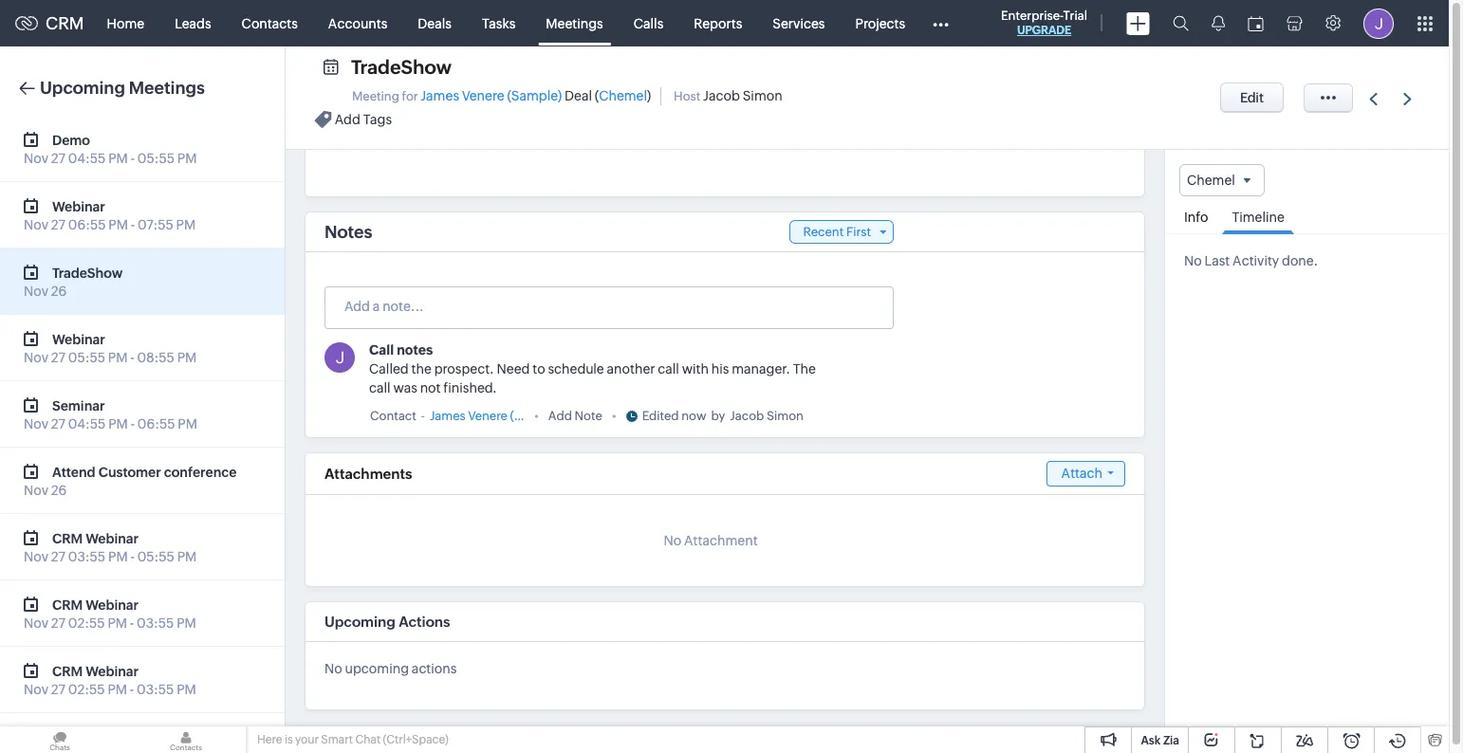 Task type: locate. For each thing, give the bounding box(es) containing it.
meetings up deal
[[546, 16, 603, 31]]

0 vertical spatial add
[[335, 112, 360, 127]]

- left 07:55
[[131, 217, 135, 232]]

1 vertical spatial tradeshow
[[52, 265, 123, 280]]

notes
[[397, 343, 433, 358]]

tradeshow down the webinar nov 27 06:55 pm - 07:55 pm
[[52, 265, 123, 280]]

0 vertical spatial 03:55
[[68, 549, 105, 565]]

4 nov from the top
[[24, 350, 48, 365]]

0 horizontal spatial •
[[534, 409, 539, 423]]

1 vertical spatial 05:55
[[68, 350, 105, 365]]

the
[[411, 362, 432, 377]]

2 horizontal spatial no
[[1184, 254, 1202, 269]]

- up contacts image
[[130, 682, 134, 697]]

1 vertical spatial meetings
[[129, 78, 205, 98]]

1 crm webinar nov 27 02:55 pm - 03:55 pm from the top
[[24, 597, 196, 631]]

deals
[[418, 16, 452, 31]]

jacob right by
[[730, 409, 764, 423]]

webinar down demo nov 27 04:55 pm - 05:55 pm
[[52, 199, 105, 214]]

now
[[682, 409, 706, 423]]

previous record image
[[1369, 93, 1378, 105]]

05:55
[[137, 151, 175, 166], [68, 350, 105, 365], [137, 549, 174, 565]]

no left upcoming
[[325, 661, 342, 677]]

2 04:55 from the top
[[68, 417, 106, 432]]

call
[[658, 362, 679, 377], [369, 381, 391, 396]]

upcoming up the demo
[[40, 78, 125, 98]]

2 vertical spatial no
[[325, 661, 342, 677]]

no left attachment
[[664, 533, 682, 548]]

add left note
[[548, 409, 572, 423]]

venere down finished.
[[468, 409, 508, 423]]

1 vertical spatial james venere (sample) link
[[430, 407, 561, 426]]

info link
[[1175, 197, 1218, 234]]

• left the add note link
[[534, 409, 539, 423]]

27 up chats image
[[51, 682, 65, 697]]

0 vertical spatial no
[[1184, 254, 1202, 269]]

04:55 down the demo
[[68, 151, 106, 166]]

create menu image
[[1126, 12, 1150, 35]]

1 vertical spatial no
[[664, 533, 682, 548]]

0 vertical spatial james
[[421, 88, 459, 103]]

call left with
[[658, 362, 679, 377]]

meetings down leads
[[129, 78, 205, 98]]

projects link
[[840, 0, 921, 46]]

nov
[[24, 151, 48, 166], [24, 217, 48, 232], [24, 284, 48, 299], [24, 350, 48, 365], [24, 417, 48, 432], [24, 483, 48, 498], [24, 549, 48, 565], [24, 616, 48, 631], [24, 682, 48, 697]]

tradeshow inside tradeshow nov 26
[[52, 265, 123, 280]]

3 nov from the top
[[24, 284, 48, 299]]

need
[[497, 362, 530, 377]]

no left last
[[1184, 254, 1202, 269]]

• right note
[[612, 409, 617, 423]]

02:55 up chats image
[[68, 682, 105, 697]]

27 down the seminar
[[51, 417, 65, 432]]

1 vertical spatial crm webinar nov 27 02:55 pm - 03:55 pm
[[24, 664, 196, 697]]

webinar inside the webinar nov 27 06:55 pm - 07:55 pm
[[52, 199, 105, 214]]

1 vertical spatial 04:55
[[68, 417, 106, 432]]

crm webinar nov 27 02:55 pm - 03:55 pm down the crm webinar nov 27 03:55 pm - 05:55 pm
[[24, 597, 196, 631]]

27 inside the webinar nov 27 06:55 pm - 07:55 pm
[[51, 217, 65, 232]]

call down called
[[369, 381, 391, 396]]

manager.
[[732, 362, 790, 377]]

26
[[51, 284, 67, 299], [51, 483, 67, 498]]

his
[[712, 362, 729, 377]]

03:55 inside the crm webinar nov 27 03:55 pm - 05:55 pm
[[68, 549, 105, 565]]

host jacob simon
[[674, 88, 783, 103]]

upcoming for upcoming meetings
[[40, 78, 125, 98]]

crm down the crm webinar nov 27 03:55 pm - 05:55 pm
[[52, 597, 83, 613]]

profile element
[[1352, 0, 1405, 46]]

0 horizontal spatial add
[[335, 112, 360, 127]]

26 up webinar nov 27 05:55 pm - 08:55 pm at the left top
[[51, 284, 67, 299]]

tradeshow up for
[[351, 56, 452, 78]]

crm left home
[[46, 13, 84, 33]]

)
[[647, 88, 651, 103]]

the
[[793, 362, 816, 377]]

0 vertical spatial jacob
[[703, 88, 740, 103]]

here is your smart chat (ctrl+space)
[[257, 734, 449, 747]]

1 nov from the top
[[24, 151, 48, 166]]

demo nov 27 04:55 pm - 05:55 pm
[[24, 132, 197, 166]]

27 up the seminar
[[51, 350, 65, 365]]

services
[[773, 16, 825, 31]]

search element
[[1162, 0, 1200, 46]]

2 vertical spatial 03:55
[[137, 682, 174, 697]]

1 horizontal spatial chemel
[[1187, 173, 1235, 188]]

crm down attend
[[52, 531, 83, 546]]

was
[[393, 381, 417, 396]]

leads
[[175, 16, 211, 31]]

add
[[335, 112, 360, 127], [548, 409, 572, 423]]

nov inside tradeshow nov 26
[[24, 284, 48, 299]]

2 vertical spatial 05:55
[[137, 549, 174, 565]]

1 26 from the top
[[51, 284, 67, 299]]

0 horizontal spatial upcoming
[[40, 78, 125, 98]]

04:55 inside demo nov 27 04:55 pm - 05:55 pm
[[68, 151, 106, 166]]

1 vertical spatial upcoming
[[325, 614, 396, 630]]

tasks
[[482, 16, 516, 31]]

jacob right host
[[703, 88, 740, 103]]

leads link
[[160, 0, 226, 46]]

- up the webinar nov 27 06:55 pm - 07:55 pm
[[131, 151, 135, 166]]

-
[[131, 151, 135, 166], [131, 217, 135, 232], [130, 350, 134, 365], [421, 409, 425, 423], [131, 417, 135, 432], [130, 549, 135, 565], [130, 616, 134, 631], [130, 682, 134, 697]]

next record image
[[1403, 93, 1416, 105]]

6 nov from the top
[[24, 483, 48, 498]]

here
[[257, 734, 282, 747]]

Other Modules field
[[921, 8, 961, 38]]

1 vertical spatial 02:55
[[68, 682, 105, 697]]

0 vertical spatial simon
[[743, 88, 783, 103]]

0 vertical spatial 05:55
[[137, 151, 175, 166]]

chats image
[[0, 727, 120, 753]]

meetings
[[546, 16, 603, 31], [129, 78, 205, 98]]

0 horizontal spatial tradeshow
[[52, 265, 123, 280]]

chemel inside 'field'
[[1187, 173, 1235, 188]]

pm
[[108, 151, 128, 166], [177, 151, 197, 166], [108, 217, 128, 232], [176, 217, 196, 232], [108, 350, 128, 365], [177, 350, 197, 365], [108, 417, 128, 432], [178, 417, 197, 432], [108, 549, 128, 565], [177, 549, 197, 565], [108, 616, 127, 631], [177, 616, 196, 631], [108, 682, 127, 697], [177, 682, 196, 697]]

james venere (sample) link
[[421, 88, 562, 103], [430, 407, 561, 426]]

1 vertical spatial simon
[[767, 409, 804, 423]]

0 vertical spatial venere
[[462, 88, 504, 103]]

with
[[682, 362, 709, 377]]

1 horizontal spatial tradeshow
[[351, 56, 452, 78]]

06:55 up tradeshow nov 26
[[68, 217, 106, 232]]

demo
[[52, 132, 90, 148]]

04:55 down the seminar
[[68, 417, 106, 432]]

notes
[[325, 222, 372, 242]]

1 vertical spatial 26
[[51, 483, 67, 498]]

not
[[420, 381, 441, 396]]

2 27 from the top
[[51, 217, 65, 232]]

smart
[[321, 734, 353, 747]]

1 horizontal spatial upcoming
[[325, 614, 396, 630]]

3 27 from the top
[[51, 350, 65, 365]]

05:55 up the seminar
[[68, 350, 105, 365]]

- inside the crm webinar nov 27 03:55 pm - 05:55 pm
[[130, 549, 135, 565]]

webinar down the crm webinar nov 27 03:55 pm - 05:55 pm
[[86, 597, 139, 613]]

2 nov from the top
[[24, 217, 48, 232]]

projects
[[855, 16, 905, 31]]

accounts link
[[313, 0, 403, 46]]

home
[[107, 16, 144, 31]]

chat
[[355, 734, 381, 747]]

04:55 for seminar
[[68, 417, 106, 432]]

1 horizontal spatial no
[[664, 533, 682, 548]]

1 vertical spatial (sample)
[[510, 409, 561, 423]]

06:55 up the customer
[[137, 417, 175, 432]]

08:55
[[137, 350, 175, 365]]

- down not
[[421, 409, 425, 423]]

- left the 08:55
[[130, 350, 134, 365]]

james down not
[[430, 409, 466, 423]]

(sample) for contact - james venere (sample)
[[510, 409, 561, 423]]

meeting for james venere (sample) deal ( chemel )
[[352, 88, 651, 103]]

actions
[[399, 614, 450, 630]]

1 vertical spatial venere
[[468, 409, 508, 423]]

contacts image
[[126, 727, 246, 753]]

james venere (sample) link down finished.
[[430, 407, 561, 426]]

0 horizontal spatial 06:55
[[68, 217, 106, 232]]

jacob
[[703, 88, 740, 103], [730, 409, 764, 423]]

chemel link
[[599, 88, 647, 103]]

crm webinar nov 27 02:55 pm - 03:55 pm
[[24, 597, 196, 631], [24, 664, 196, 697]]

0 vertical spatial meetings
[[546, 16, 603, 31]]

05:55 inside demo nov 27 04:55 pm - 05:55 pm
[[137, 151, 175, 166]]

03:55 down the crm webinar nov 27 03:55 pm - 05:55 pm
[[137, 616, 174, 631]]

1 horizontal spatial meetings
[[546, 16, 603, 31]]

search image
[[1173, 15, 1189, 31]]

james right for
[[421, 88, 459, 103]]

activity
[[1233, 254, 1279, 269]]

27 down the crm webinar nov 27 03:55 pm - 05:55 pm
[[51, 616, 65, 631]]

upcoming for upcoming actions
[[325, 614, 396, 630]]

0 vertical spatial crm webinar nov 27 02:55 pm - 03:55 pm
[[24, 597, 196, 631]]

james
[[421, 88, 459, 103], [430, 409, 466, 423]]

03:55 down attend
[[68, 549, 105, 565]]

05:55 down attend customer conference nov 26
[[137, 549, 174, 565]]

(sample)
[[507, 88, 562, 103], [510, 409, 561, 423]]

1 vertical spatial james
[[430, 409, 466, 423]]

03:55 up contacts image
[[137, 682, 174, 697]]

0 vertical spatial 04:55
[[68, 151, 106, 166]]

0 horizontal spatial no
[[325, 661, 342, 677]]

first
[[846, 225, 871, 239]]

deal
[[565, 88, 592, 103]]

0 vertical spatial tradeshow
[[351, 56, 452, 78]]

None button
[[1220, 83, 1284, 113]]

webinar inside the crm webinar nov 27 03:55 pm - 05:55 pm
[[86, 531, 139, 546]]

venere right for
[[462, 88, 504, 103]]

05:55 up 07:55
[[137, 151, 175, 166]]

chemel up "info" link
[[1187, 173, 1235, 188]]

1 horizontal spatial 06:55
[[137, 417, 175, 432]]

2 02:55 from the top
[[68, 682, 105, 697]]

1 horizontal spatial •
[[612, 409, 617, 423]]

0 horizontal spatial chemel
[[599, 88, 647, 103]]

5 27 from the top
[[51, 549, 65, 565]]

0 horizontal spatial call
[[369, 381, 391, 396]]

jacob for host jacob simon
[[703, 88, 740, 103]]

services link
[[758, 0, 840, 46]]

create menu element
[[1115, 0, 1162, 46]]

26 inside attend customer conference nov 26
[[51, 483, 67, 498]]

crm
[[46, 13, 84, 33], [52, 531, 83, 546], [52, 597, 83, 613], [52, 664, 83, 679]]

to
[[533, 362, 545, 377]]

05:55 inside webinar nov 27 05:55 pm - 08:55 pm
[[68, 350, 105, 365]]

attend
[[52, 465, 95, 480]]

add tags
[[335, 112, 392, 127]]

(sample) for meeting for james venere (sample) deal ( chemel )
[[507, 88, 562, 103]]

0 vertical spatial upcoming
[[40, 78, 125, 98]]

webinar down tradeshow nov 26
[[52, 332, 105, 347]]

simon
[[743, 88, 783, 103], [767, 409, 804, 423]]

27 up tradeshow nov 26
[[51, 217, 65, 232]]

(sample) down to
[[510, 409, 561, 423]]

1 27 from the top
[[51, 151, 65, 166]]

Add a note... field
[[325, 297, 892, 316]]

27 down the demo
[[51, 151, 65, 166]]

upcoming
[[40, 78, 125, 98], [325, 614, 396, 630]]

crm inside the crm webinar nov 27 03:55 pm - 05:55 pm
[[52, 531, 83, 546]]

1 vertical spatial 06:55
[[137, 417, 175, 432]]

1 vertical spatial chemel
[[1187, 173, 1235, 188]]

upcoming up upcoming
[[325, 614, 396, 630]]

04:55
[[68, 151, 106, 166], [68, 417, 106, 432]]

1 02:55 from the top
[[68, 616, 105, 631]]

4 27 from the top
[[51, 417, 65, 432]]

reports
[[694, 16, 742, 31]]

0 vertical spatial 26
[[51, 284, 67, 299]]

(sample) left deal
[[507, 88, 562, 103]]

- inside "seminar nov 27 04:55 pm - 06:55 pm"
[[131, 417, 135, 432]]

james venere (sample) link down tasks link
[[421, 88, 562, 103]]

recent
[[803, 225, 844, 239]]

- inside the webinar nov 27 06:55 pm - 07:55 pm
[[131, 217, 135, 232]]

26 down attend
[[51, 483, 67, 498]]

6 27 from the top
[[51, 616, 65, 631]]

simon right host
[[743, 88, 783, 103]]

webinar down attend customer conference nov 26
[[86, 531, 139, 546]]

02:55 down the crm webinar nov 27 03:55 pm - 05:55 pm
[[68, 616, 105, 631]]

add note link
[[548, 407, 602, 426]]

crm webinar nov 27 02:55 pm - 03:55 pm up chats image
[[24, 664, 196, 697]]

ask zia
[[1141, 734, 1180, 748]]

meetings link
[[531, 0, 618, 46]]

0 vertical spatial 06:55
[[68, 217, 106, 232]]

add left the tags
[[335, 112, 360, 127]]

05:55 inside the crm webinar nov 27 03:55 pm - 05:55 pm
[[137, 549, 174, 565]]

tradeshow
[[351, 56, 452, 78], [52, 265, 123, 280]]

- down attend customer conference nov 26
[[130, 549, 135, 565]]

- up the customer
[[131, 417, 135, 432]]

2 26 from the top
[[51, 483, 67, 498]]

03:55
[[68, 549, 105, 565], [137, 616, 174, 631], [137, 682, 174, 697]]

1 04:55 from the top
[[68, 151, 106, 166]]

crm up chats image
[[52, 664, 83, 679]]

27 down attend
[[51, 549, 65, 565]]

1 vertical spatial jacob
[[730, 409, 764, 423]]

0 vertical spatial 02:55
[[68, 616, 105, 631]]

0 horizontal spatial meetings
[[129, 78, 205, 98]]

chemel right deal
[[599, 88, 647, 103]]

04:55 inside "seminar nov 27 04:55 pm - 06:55 pm"
[[68, 417, 106, 432]]

0 vertical spatial chemel
[[599, 88, 647, 103]]

7 nov from the top
[[24, 549, 48, 565]]

0 vertical spatial call
[[658, 362, 679, 377]]

simon down the the
[[767, 409, 804, 423]]

- down the crm webinar nov 27 03:55 pm - 05:55 pm
[[130, 616, 134, 631]]

• add note •
[[534, 409, 617, 423]]

your
[[295, 734, 319, 747]]

seminar nov 27 04:55 pm - 06:55 pm
[[24, 398, 197, 432]]

1 horizontal spatial call
[[658, 362, 679, 377]]

0 vertical spatial (sample)
[[507, 88, 562, 103]]

5 nov from the top
[[24, 417, 48, 432]]

calls
[[634, 16, 664, 31]]

webinar up chats image
[[86, 664, 139, 679]]

1 horizontal spatial add
[[548, 409, 572, 423]]

timeline
[[1232, 210, 1285, 225]]



Task type: vqa. For each thing, say whether or not it's contained in the screenshot.
by
yes



Task type: describe. For each thing, give the bounding box(es) containing it.
8 nov from the top
[[24, 616, 48, 631]]

(
[[595, 88, 599, 103]]

nov inside demo nov 27 04:55 pm - 05:55 pm
[[24, 151, 48, 166]]

seminar
[[52, 398, 105, 413]]

1 vertical spatial 03:55
[[137, 616, 174, 631]]

9 nov from the top
[[24, 682, 48, 697]]

calls link
[[618, 0, 679, 46]]

trial
[[1063, 9, 1087, 23]]

27 inside webinar nov 27 05:55 pm - 08:55 pm
[[51, 350, 65, 365]]

edited now
[[642, 409, 706, 423]]

07:55
[[138, 217, 173, 232]]

call
[[369, 343, 394, 358]]

signals element
[[1200, 0, 1236, 46]]

last
[[1205, 254, 1230, 269]]

nov inside webinar nov 27 05:55 pm - 08:55 pm
[[24, 350, 48, 365]]

deals link
[[403, 0, 467, 46]]

reports link
[[679, 0, 758, 46]]

nov inside attend customer conference nov 26
[[24, 483, 48, 498]]

2 • from the left
[[612, 409, 617, 423]]

Chemel field
[[1180, 164, 1265, 197]]

venere for meeting for james venere (sample) deal ( chemel )
[[462, 88, 504, 103]]

06:55 inside the webinar nov 27 06:55 pm - 07:55 pm
[[68, 217, 106, 232]]

is
[[285, 734, 293, 747]]

signals image
[[1212, 15, 1225, 31]]

webinar inside webinar nov 27 05:55 pm - 08:55 pm
[[52, 332, 105, 347]]

attend customer conference nov 26
[[24, 465, 237, 498]]

(ctrl+space)
[[383, 734, 449, 747]]

tradeshow for tradeshow
[[351, 56, 452, 78]]

contacts
[[242, 16, 298, 31]]

- inside webinar nov 27 05:55 pm - 08:55 pm
[[130, 350, 134, 365]]

recent first
[[803, 225, 871, 239]]

attachments
[[325, 466, 412, 482]]

no attachment
[[664, 533, 758, 548]]

info
[[1184, 210, 1208, 225]]

crm webinar nov 27 03:55 pm - 05:55 pm
[[24, 531, 197, 565]]

note
[[575, 409, 602, 423]]

upgrade
[[1017, 24, 1071, 37]]

conference
[[164, 465, 237, 480]]

james for meeting for james venere (sample) deal ( chemel )
[[421, 88, 459, 103]]

27 inside "seminar nov 27 04:55 pm - 06:55 pm"
[[51, 417, 65, 432]]

attach
[[1061, 466, 1103, 481]]

customer
[[98, 465, 161, 480]]

webinar nov 27 05:55 pm - 08:55 pm
[[24, 332, 197, 365]]

for
[[402, 89, 418, 103]]

no upcoming actions
[[325, 661, 457, 677]]

simon for host jacob simon
[[743, 88, 783, 103]]

james for contact - james venere (sample)
[[430, 409, 466, 423]]

- inside demo nov 27 04:55 pm - 05:55 pm
[[131, 151, 135, 166]]

tradeshow for tradeshow nov 26
[[52, 265, 123, 280]]

upcoming actions
[[325, 614, 450, 630]]

upcoming meetings
[[40, 78, 205, 98]]

no for no last activity done.
[[1184, 254, 1202, 269]]

06:55 inside "seminar nov 27 04:55 pm - 06:55 pm"
[[137, 417, 175, 432]]

finished.
[[443, 381, 497, 396]]

no last activity done.
[[1184, 254, 1318, 269]]

contacts link
[[226, 0, 313, 46]]

schedule
[[548, 362, 604, 377]]

2 crm webinar nov 27 02:55 pm - 03:55 pm from the top
[[24, 664, 196, 697]]

nov inside "seminar nov 27 04:55 pm - 06:55 pm"
[[24, 417, 48, 432]]

27 inside demo nov 27 04:55 pm - 05:55 pm
[[51, 151, 65, 166]]

tradeshow nov 26
[[24, 265, 123, 299]]

tags
[[363, 112, 392, 127]]

by
[[711, 409, 725, 423]]

1 • from the left
[[534, 409, 539, 423]]

edited
[[642, 409, 679, 423]]

0 vertical spatial james venere (sample) link
[[421, 88, 562, 103]]

another
[[607, 362, 655, 377]]

meeting
[[352, 89, 399, 103]]

jacob for by jacob simon
[[730, 409, 764, 423]]

profile image
[[1364, 8, 1394, 38]]

1 vertical spatial call
[[369, 381, 391, 396]]

calendar image
[[1248, 16, 1264, 31]]

call notes called the prospect. need to schedule another call with his manager. the call was not finished.
[[369, 343, 819, 396]]

26 inside tradeshow nov 26
[[51, 284, 67, 299]]

ask
[[1141, 734, 1161, 748]]

contact - james venere (sample)
[[370, 409, 561, 423]]

nov inside the crm webinar nov 27 03:55 pm - 05:55 pm
[[24, 549, 48, 565]]

simon for by jacob simon
[[767, 409, 804, 423]]

contact
[[370, 409, 416, 423]]

webinar nov 27 06:55 pm - 07:55 pm
[[24, 199, 196, 232]]

enterprise-
[[1001, 9, 1063, 23]]

attachment
[[684, 533, 758, 548]]

upcoming
[[345, 661, 409, 677]]

no for no attachment
[[664, 533, 682, 548]]

1 vertical spatial add
[[548, 409, 572, 423]]

prospect.
[[434, 362, 494, 377]]

tasks link
[[467, 0, 531, 46]]

enterprise-trial upgrade
[[1001, 9, 1087, 37]]

nov inside the webinar nov 27 06:55 pm - 07:55 pm
[[24, 217, 48, 232]]

actions
[[412, 661, 457, 677]]

7 27 from the top
[[51, 682, 65, 697]]

27 inside the crm webinar nov 27 03:55 pm - 05:55 pm
[[51, 549, 65, 565]]

venere for contact - james venere (sample)
[[468, 409, 508, 423]]

zia
[[1163, 734, 1180, 748]]

04:55 for demo
[[68, 151, 106, 166]]

done.
[[1282, 254, 1318, 269]]

home link
[[92, 0, 160, 46]]

timeline link
[[1223, 197, 1294, 235]]

no for no upcoming actions
[[325, 661, 342, 677]]

called
[[369, 362, 409, 377]]



